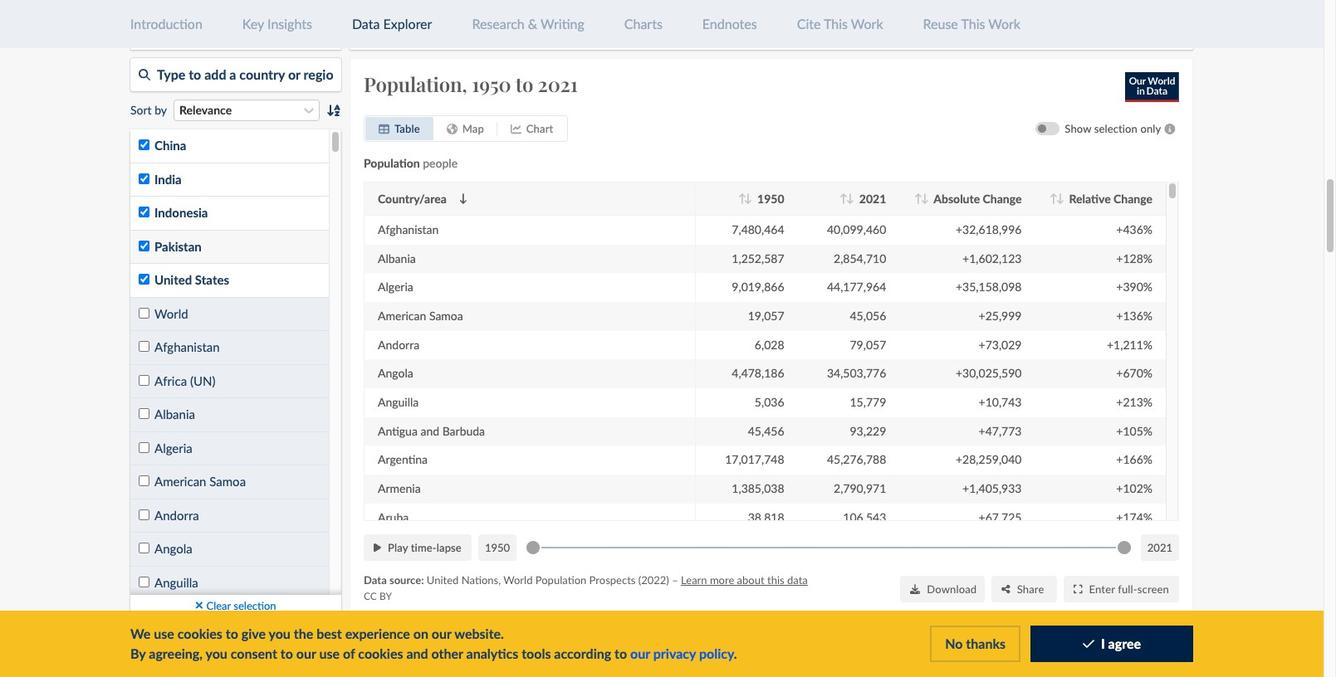 Task type: describe. For each thing, give the bounding box(es) containing it.
we use cookies to give you the best experience on our website. by agreeing, you consent to our use of cookies and other analytics tools according to our privacy policy .
[[130, 626, 737, 662]]

this for cite
[[824, 16, 848, 32]]

and inside we use cookies to give you the best experience on our website. by agreeing, you consent to our use of cookies and other analytics tools according to our privacy policy .
[[407, 646, 428, 662]]

.
[[734, 646, 737, 662]]

xmark image
[[196, 601, 204, 612]]

best
[[317, 626, 342, 642]]

1 horizontal spatial cookies
[[358, 646, 403, 662]]

key insights
[[242, 16, 312, 32]]

play image
[[374, 543, 381, 553]]

to right 'according'
[[615, 646, 627, 662]]

data inside visualizing data from the united nations world population prospects.
[[186, 13, 205, 25]]

key
[[242, 16, 264, 32]]

enter full-screen button
[[1064, 576, 1180, 603]]

0 vertical spatial anguilla
[[378, 395, 419, 409]]

arrow up long image for absolute change
[[914, 193, 923, 204]]

to right consent
[[281, 646, 293, 662]]

check image
[[1083, 638, 1095, 652]]

arrow up long image for relative change
[[1050, 193, 1058, 204]]

1 vertical spatial 2021
[[860, 192, 887, 206]]

1 horizontal spatial population
[[364, 156, 420, 170]]

expand image
[[1074, 585, 1083, 595]]

–
[[672, 574, 679, 587]]

people
[[423, 156, 458, 170]]

0 horizontal spatial our
[[296, 646, 316, 662]]

indonesia
[[155, 205, 208, 220]]

share nodes image
[[1002, 585, 1011, 595]]

40,099,460
[[827, 222, 887, 237]]

medium
[[1001, 8, 1040, 22]]

2 horizontal spatial population
[[536, 574, 587, 587]]

38,818
[[748, 510, 785, 524]]

map
[[462, 122, 484, 135]]

clear selection
[[204, 600, 276, 613]]

0 horizontal spatial andorra
[[155, 508, 199, 523]]

clear
[[206, 600, 231, 613]]

share button
[[992, 576, 1058, 603]]

19,057
[[748, 309, 785, 323]]

1 vertical spatial samoa
[[210, 475, 246, 489]]

arrow down long image for absolute change
[[921, 193, 929, 204]]

learn more about this data link
[[681, 574, 808, 587]]

45,456
[[748, 424, 785, 438]]

(2022)
[[639, 574, 669, 587]]

cite this work
[[797, 16, 884, 32]]

download image
[[911, 585, 921, 595]]

agreeing,
[[149, 646, 203, 662]]

by
[[155, 103, 167, 117]]

selection for clear
[[234, 600, 276, 613]]

change for absolute change
[[983, 192, 1022, 206]]

1 horizontal spatial algeria
[[378, 280, 414, 294]]

magnifying glass image
[[139, 69, 150, 81]]

+47,773
[[979, 424, 1022, 438]]

absolute change
[[934, 192, 1022, 206]]

0 vertical spatial angola
[[378, 366, 413, 381]]

circle info image
[[1162, 123, 1180, 134]]

0 horizontal spatial albania
[[155, 407, 195, 422]]

policy
[[699, 646, 734, 662]]

learn
[[681, 574, 707, 587]]

population people
[[364, 156, 458, 170]]

0 vertical spatial 2021
[[538, 70, 578, 97]]

tools
[[522, 646, 551, 662]]

1 vertical spatial american samoa
[[155, 475, 246, 489]]

(un)
[[190, 374, 216, 389]]

1 vertical spatial data
[[788, 574, 808, 587]]

selection for show
[[1095, 122, 1138, 135]]

nations,
[[462, 574, 501, 587]]

endnotes
[[703, 16, 757, 32]]

sort
[[130, 103, 152, 117]]

1 horizontal spatial our
[[432, 626, 452, 642]]

absolute
[[934, 192, 980, 206]]

1,385,038
[[732, 482, 785, 496]]

give
[[242, 626, 266, 642]]

44,177,964
[[827, 280, 887, 294]]

1 horizontal spatial american samoa
[[378, 309, 463, 323]]

writing
[[541, 16, 585, 32]]

+213%
[[1117, 395, 1153, 409]]

nations
[[280, 13, 314, 25]]

about
[[737, 574, 765, 587]]

relevance
[[180, 103, 232, 117]]

africa (un)
[[155, 374, 216, 389]]

+436%
[[1117, 222, 1153, 237]]

high
[[1001, 29, 1023, 42]]

other
[[432, 646, 463, 662]]

states
[[195, 273, 229, 288]]

0 vertical spatial afghanistan
[[378, 222, 439, 237]]

cite this work link
[[797, 16, 884, 32]]

experience
[[345, 626, 410, 642]]

chart
[[527, 122, 554, 135]]

+35,158,098
[[956, 280, 1022, 294]]

+28,259,040
[[956, 453, 1022, 467]]

data explorer link
[[352, 16, 432, 32]]

sort by
[[130, 103, 167, 117]]

reuse this work link
[[923, 16, 1021, 32]]

1 arrow down long image from the left
[[459, 193, 468, 204]]

this for reuse
[[962, 16, 986, 32]]

only
[[1141, 122, 1162, 135]]

1 vertical spatial 1950
[[758, 192, 785, 206]]

arrow down a z image
[[326, 104, 341, 117]]

population inside visualizing data from the united nations world population prospects.
[[167, 24, 214, 36]]

time-
[[411, 541, 437, 554]]

show
[[1065, 122, 1092, 135]]

5,036
[[755, 395, 785, 409]]

+67,725
[[979, 510, 1022, 524]]

play
[[388, 541, 408, 554]]

chart link
[[497, 117, 567, 140]]

i
[[1102, 637, 1106, 652]]

+25,999
[[979, 309, 1022, 323]]

of
[[343, 646, 355, 662]]

0 horizontal spatial cookies
[[178, 626, 223, 642]]

armenia
[[378, 482, 421, 496]]

+30,025,590
[[956, 366, 1022, 381]]

cc by
[[364, 590, 392, 603]]

0 vertical spatial albania
[[378, 251, 416, 265]]

+10,743
[[979, 395, 1022, 409]]

full-
[[1118, 583, 1138, 596]]

prospects
[[590, 574, 636, 587]]

antigua and barbuda
[[378, 424, 485, 438]]

0 horizontal spatial you
[[206, 646, 228, 662]]

45,276,788
[[827, 453, 887, 467]]

+1,602,123
[[963, 251, 1022, 265]]



Task type: locate. For each thing, give the bounding box(es) containing it.
1 horizontal spatial the
[[294, 626, 313, 642]]

0 vertical spatial algeria
[[378, 280, 414, 294]]

world
[[137, 24, 164, 36], [155, 306, 188, 321], [504, 574, 533, 587]]

arrow down long image
[[745, 193, 753, 204]]

the inside we use cookies to give you the best experience on our website. by agreeing, you consent to our use of cookies and other analytics tools according to our privacy policy .
[[294, 626, 313, 642]]

+136%
[[1117, 309, 1153, 323]]

download
[[927, 583, 977, 596]]

according
[[554, 646, 612, 662]]

arrow down long image left absolute
[[921, 193, 929, 204]]

0 vertical spatial samoa
[[429, 309, 463, 323]]

data for data explorer
[[352, 16, 380, 32]]

2 change from the left
[[1114, 192, 1153, 206]]

population
[[167, 24, 214, 36], [364, 156, 420, 170], [536, 574, 587, 587]]

angola
[[378, 366, 413, 381], [155, 542, 193, 557]]

1950 up nations,
[[485, 541, 510, 555]]

+390%
[[1117, 280, 1153, 294]]

afghanistan
[[378, 222, 439, 237], [155, 340, 220, 355]]

data explorer
[[352, 16, 432, 32]]

visualizing
[[137, 13, 183, 25]]

2 horizontal spatial united
[[427, 574, 459, 587]]

united
[[248, 13, 277, 25], [155, 273, 192, 288], [427, 574, 459, 587]]

change for relative change
[[1114, 192, 1153, 206]]

by
[[130, 646, 146, 662]]

use left of
[[319, 646, 340, 662]]

data left from at the top left of the page
[[186, 13, 205, 25]]

1950 right arrow down long icon
[[758, 192, 785, 206]]

2 vertical spatial population
[[536, 574, 587, 587]]

2 work from the left
[[989, 16, 1021, 32]]

i agree
[[1102, 637, 1141, 652]]

arrow up long image up 40,099,460
[[840, 193, 848, 204]]

1 horizontal spatial united
[[248, 13, 277, 25]]

reuse this work
[[923, 16, 1021, 32]]

the left best
[[294, 626, 313, 642]]

1 vertical spatial the
[[294, 626, 313, 642]]

the inside visualizing data from the united nations world population prospects.
[[231, 13, 245, 25]]

0 horizontal spatial american
[[155, 475, 206, 489]]

+174%
[[1117, 510, 1153, 524]]

0 horizontal spatial data
[[186, 13, 205, 25]]

0 vertical spatial and
[[421, 424, 440, 438]]

1 vertical spatial afghanistan
[[155, 340, 220, 355]]

explorer
[[383, 16, 432, 32]]

our right on
[[432, 626, 452, 642]]

lapse
[[437, 541, 462, 554]]

0 vertical spatial data
[[186, 13, 205, 25]]

0 horizontal spatial the
[[231, 13, 245, 25]]

2021 up the chart
[[538, 70, 578, 97]]

argentina
[[378, 453, 428, 467]]

no thanks
[[945, 637, 1006, 652]]

1 vertical spatial algeria
[[155, 441, 193, 456]]

4 arrow down long image from the left
[[1056, 193, 1065, 204]]

chart line image
[[511, 123, 522, 134]]

0 horizontal spatial 2021
[[538, 70, 578, 97]]

2 this from the left
[[962, 16, 986, 32]]

change
[[983, 192, 1022, 206], [1114, 192, 1153, 206]]

0 horizontal spatial anguilla
[[155, 575, 198, 590]]

1 vertical spatial selection
[[234, 600, 276, 613]]

afghanistan up the africa (un)
[[155, 340, 220, 355]]

our left of
[[296, 646, 316, 662]]

world right nations,
[[504, 574, 533, 587]]

arrow up long image for 1950
[[738, 193, 746, 204]]

0 horizontal spatial afghanistan
[[155, 340, 220, 355]]

arrow down long image up 40,099,460
[[847, 193, 855, 204]]

0 horizontal spatial angola
[[155, 542, 193, 557]]

arrow down long image for 2021
[[847, 193, 855, 204]]

our left privacy
[[631, 646, 650, 662]]

arrow down long image for relative change
[[1056, 193, 1065, 204]]

this right reuse
[[962, 16, 986, 32]]

0 horizontal spatial united
[[155, 273, 192, 288]]

1 vertical spatial united
[[155, 273, 192, 288]]

afghanistan down country/area
[[378, 222, 439, 237]]

1 arrow up long image from the left
[[738, 193, 746, 204]]

0 vertical spatial 1950
[[472, 70, 511, 97]]

1 horizontal spatial samoa
[[429, 309, 463, 323]]

1 horizontal spatial anguilla
[[378, 395, 419, 409]]

2021
[[538, 70, 578, 97], [860, 192, 887, 206], [1148, 541, 1173, 555]]

15,779
[[850, 395, 887, 409]]

1 vertical spatial american
[[155, 475, 206, 489]]

0 horizontal spatial this
[[824, 16, 848, 32]]

the
[[231, 13, 245, 25], [294, 626, 313, 642]]

1 horizontal spatial work
[[989, 16, 1021, 32]]

arrow down long image left relative
[[1056, 193, 1065, 204]]

population, 1950 to 2021
[[364, 70, 578, 97]]

albania down africa
[[155, 407, 195, 422]]

this right cite
[[824, 16, 848, 32]]

earth americas image
[[447, 123, 457, 134]]

arrow up long image left relative
[[1050, 193, 1058, 204]]

0 vertical spatial andorra
[[378, 338, 420, 352]]

1 vertical spatial anguilla
[[155, 575, 198, 590]]

use
[[154, 626, 174, 642], [319, 646, 340, 662]]

arrow up long image for 2021
[[840, 193, 848, 204]]

0 vertical spatial american samoa
[[378, 309, 463, 323]]

+166%
[[1117, 453, 1153, 467]]

china
[[155, 138, 186, 153]]

0 vertical spatial american
[[378, 309, 426, 323]]

by
[[380, 590, 392, 603]]

1 vertical spatial angola
[[155, 542, 193, 557]]

and right "antigua"
[[421, 424, 440, 438]]

arrow down long image
[[459, 193, 468, 204], [847, 193, 855, 204], [921, 193, 929, 204], [1056, 193, 1065, 204]]

cookies down xmark image at the left bottom
[[178, 626, 223, 642]]

on
[[413, 626, 429, 642]]

visualizing data from the united nations world population prospects.
[[137, 13, 314, 36]]

you left consent
[[206, 646, 228, 662]]

show selection only
[[1065, 122, 1162, 135]]

world inside visualizing data from the united nations world population prospects.
[[137, 24, 164, 36]]

1 vertical spatial world
[[155, 306, 188, 321]]

to up chart link
[[516, 70, 533, 97]]

1 horizontal spatial use
[[319, 646, 340, 662]]

0 vertical spatial cookies
[[178, 626, 223, 642]]

1 horizontal spatial you
[[269, 626, 291, 642]]

None radio
[[569, 8, 579, 19], [983, 8, 994, 19], [569, 8, 579, 19], [983, 8, 994, 19]]

93,229
[[850, 424, 887, 438]]

cookies down experience
[[358, 646, 403, 662]]

source:
[[390, 574, 424, 587]]

prospects.
[[216, 24, 261, 36]]

aruba
[[378, 510, 409, 524]]

data up cc by link
[[364, 574, 387, 587]]

data left explorer
[[352, 16, 380, 32]]

1 horizontal spatial albania
[[378, 251, 416, 265]]

table link
[[366, 117, 433, 140]]

screen
[[1138, 583, 1170, 596]]

0 vertical spatial the
[[231, 13, 245, 25]]

american samoa
[[378, 309, 463, 323], [155, 475, 246, 489]]

table image
[[379, 123, 390, 134]]

arrow up long image left absolute
[[914, 193, 923, 204]]

selection up give
[[234, 600, 276, 613]]

0 horizontal spatial american samoa
[[155, 475, 246, 489]]

+1,405,933
[[963, 482, 1022, 496]]

charts
[[625, 16, 663, 32]]

0 horizontal spatial population
[[167, 24, 214, 36]]

2 horizontal spatial 2021
[[1148, 541, 1173, 555]]

&
[[528, 16, 538, 32]]

pakistan
[[155, 239, 202, 254]]

data for data source: united nations, world population prospects (2022) – learn more about this data
[[364, 574, 387, 587]]

2 vertical spatial united
[[427, 574, 459, 587]]

2021 down +174%
[[1148, 541, 1173, 555]]

1 vertical spatial use
[[319, 646, 340, 662]]

1 horizontal spatial andorra
[[378, 338, 420, 352]]

andorra
[[378, 338, 420, 352], [155, 508, 199, 523]]

1 vertical spatial data
[[364, 574, 387, 587]]

2 arrow up long image from the left
[[840, 193, 848, 204]]

anguilla up "antigua"
[[378, 395, 419, 409]]

1 horizontal spatial 2021
[[860, 192, 887, 206]]

4 arrow up long image from the left
[[1050, 193, 1058, 204]]

+32,618,996
[[956, 222, 1022, 237]]

2021 up 40,099,460
[[860, 192, 887, 206]]

endnotes link
[[703, 16, 757, 32]]

2 vertical spatial world
[[504, 574, 533, 587]]

2,854,710
[[834, 251, 887, 265]]

anguilla
[[378, 395, 419, 409], [155, 575, 198, 590]]

insights
[[268, 16, 312, 32]]

34,503,776
[[827, 366, 887, 381]]

arrow up long image
[[738, 193, 746, 204], [840, 193, 848, 204], [914, 193, 923, 204], [1050, 193, 1058, 204]]

0 vertical spatial you
[[269, 626, 291, 642]]

anguilla up xmark image at the left bottom
[[155, 575, 198, 590]]

you right give
[[269, 626, 291, 642]]

1 vertical spatial albania
[[155, 407, 195, 422]]

1 horizontal spatial american
[[378, 309, 426, 323]]

play time-lapse
[[388, 541, 462, 554]]

relative change
[[1070, 192, 1153, 206]]

1 vertical spatial you
[[206, 646, 228, 662]]

united inside visualizing data from the united nations world population prospects.
[[248, 13, 277, 25]]

1 horizontal spatial data
[[788, 574, 808, 587]]

and down on
[[407, 646, 428, 662]]

work for cite this work
[[851, 16, 884, 32]]

arrow down long image right country/area
[[459, 193, 468, 204]]

+128%
[[1117, 251, 1153, 265]]

world up magnifying glass image
[[137, 24, 164, 36]]

privacy
[[654, 646, 696, 662]]

0 horizontal spatial use
[[154, 626, 174, 642]]

0 horizontal spatial change
[[983, 192, 1022, 206]]

africa
[[155, 374, 187, 389]]

arrow up long image up 7,480,464
[[738, 193, 746, 204]]

1 horizontal spatial angola
[[378, 366, 413, 381]]

website.
[[455, 626, 504, 642]]

from
[[208, 13, 228, 25]]

1 work from the left
[[851, 16, 884, 32]]

2 horizontal spatial our
[[631, 646, 650, 662]]

research & writing
[[472, 16, 585, 32]]

selection left only
[[1095, 122, 1138, 135]]

enter full-screen
[[1090, 583, 1170, 596]]

+102%
[[1117, 482, 1153, 496]]

enter
[[1090, 583, 1116, 596]]

Type to add a country or region... text field
[[130, 58, 341, 92]]

3 arrow down long image from the left
[[921, 193, 929, 204]]

data right the this
[[788, 574, 808, 587]]

1 vertical spatial and
[[407, 646, 428, 662]]

use up agreeing,
[[154, 626, 174, 642]]

1 horizontal spatial selection
[[1095, 122, 1138, 135]]

1 change from the left
[[983, 192, 1022, 206]]

0 horizontal spatial samoa
[[210, 475, 246, 489]]

albania down country/area
[[378, 251, 416, 265]]

work
[[851, 16, 884, 32], [989, 16, 1021, 32]]

work right cite
[[851, 16, 884, 32]]

0 vertical spatial use
[[154, 626, 174, 642]]

we
[[130, 626, 151, 642]]

2 vertical spatial 2021
[[1148, 541, 1173, 555]]

0 horizontal spatial selection
[[234, 600, 276, 613]]

1 vertical spatial andorra
[[155, 508, 199, 523]]

+670%
[[1117, 366, 1153, 381]]

0 vertical spatial world
[[137, 24, 164, 36]]

relative
[[1070, 192, 1111, 206]]

change up +436%
[[1114, 192, 1153, 206]]

to left give
[[226, 626, 238, 642]]

1950 up the map
[[472, 70, 511, 97]]

1 horizontal spatial this
[[962, 16, 986, 32]]

download button
[[901, 576, 985, 603]]

this
[[768, 574, 785, 587]]

1 this from the left
[[824, 16, 848, 32]]

0 horizontal spatial work
[[851, 16, 884, 32]]

population, 1950 to 2021 link
[[364, 70, 578, 97]]

work right reuse
[[989, 16, 1021, 32]]

i agree button
[[1031, 627, 1194, 663]]

introduction link
[[130, 16, 203, 32]]

the right from at the top left of the page
[[231, 13, 245, 25]]

2 arrow down long image from the left
[[847, 193, 855, 204]]

world down united states
[[155, 306, 188, 321]]

1 vertical spatial population
[[364, 156, 420, 170]]

1 horizontal spatial change
[[1114, 192, 1153, 206]]

1 vertical spatial cookies
[[358, 646, 403, 662]]

american
[[378, 309, 426, 323], [155, 475, 206, 489]]

0 vertical spatial united
[[248, 13, 277, 25]]

0 vertical spatial selection
[[1095, 122, 1138, 135]]

antigua
[[378, 424, 418, 438]]

population,
[[364, 70, 467, 97]]

0 vertical spatial population
[[167, 24, 214, 36]]

0 vertical spatial data
[[352, 16, 380, 32]]

more
[[710, 574, 735, 587]]

2 vertical spatial 1950
[[485, 541, 510, 555]]

9,019,866
[[732, 280, 785, 294]]

no
[[945, 637, 963, 652]]

0 horizontal spatial algeria
[[155, 441, 193, 456]]

work for reuse this work
[[989, 16, 1021, 32]]

1 horizontal spatial afghanistan
[[378, 222, 439, 237]]

17,017,748
[[725, 453, 785, 467]]

change up +32,618,996
[[983, 192, 1022, 206]]

+105%
[[1117, 424, 1153, 438]]

None radio
[[983, 29, 994, 40]]

3 arrow up long image from the left
[[914, 193, 923, 204]]



Task type: vqa. For each thing, say whether or not it's contained in the screenshot.
the topmost 'selection'
yes



